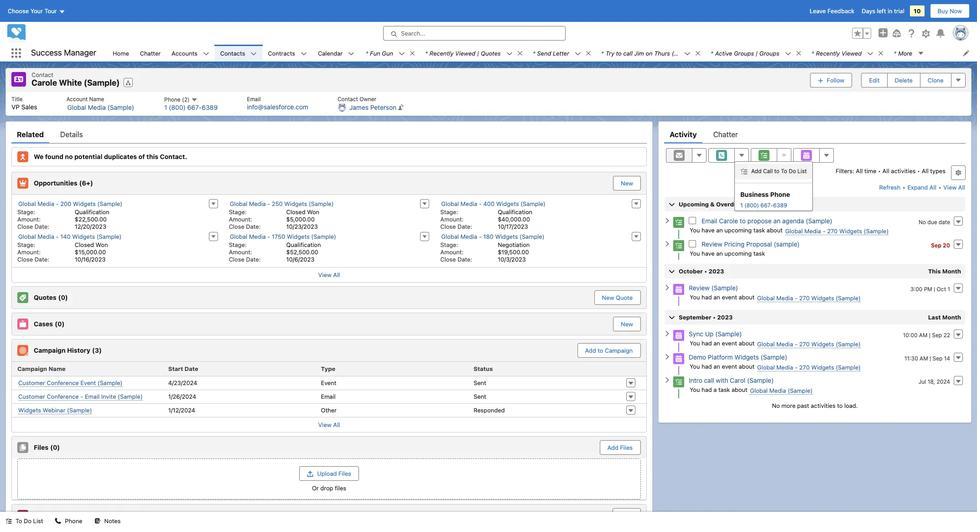 Task type: locate. For each thing, give the bounding box(es) containing it.
270 for demo platform widgets (sample)
[[800, 364, 810, 371]]

0 horizontal spatial list
[[33, 518, 43, 525]]

$52,500.00
[[287, 249, 319, 256]]

1 vertical spatial contact
[[338, 96, 358, 102]]

1 horizontal spatial qualification
[[287, 241, 321, 249]]

1 vertical spatial activities
[[812, 402, 836, 410]]

call up a
[[705, 377, 715, 385]]

notes button
[[89, 513, 126, 531]]

1
[[164, 104, 167, 112], [741, 202, 744, 209], [948, 286, 951, 293]]

new button for cases (0)
[[614, 317, 641, 332]]

to do list
[[16, 518, 43, 525]]

leave feedback link
[[810, 7, 855, 15]]

upcoming inside you have an upcoming task about global media - 270 widgets (sample)
[[725, 227, 753, 234]]

0 horizontal spatial name
[[49, 366, 66, 373]]

2 upcoming from the top
[[725, 250, 753, 257]]

date: inside $52,500.00 close date:
[[246, 256, 261, 263]]

1 horizontal spatial recently
[[817, 50, 841, 57]]

text default image inside calendar list item
[[348, 51, 355, 57]]

- inside the global media - 140 widgets (sample) link
[[56, 233, 59, 240]]

campaign history element
[[11, 339, 647, 433]]

do inside business phone menu
[[789, 168, 797, 175]]

home link
[[107, 45, 135, 62]]

1 horizontal spatial phone
[[164, 96, 181, 103]]

quotes right quotes image
[[34, 294, 56, 302]]

global media - 400 widgets (sample)
[[442, 200, 546, 208]]

1 conference from the top
[[47, 380, 79, 387]]

(6+)
[[79, 179, 93, 187]]

view all link down types
[[944, 180, 967, 195]]

date: down global media - 1750 widgets (sample) link
[[246, 256, 261, 263]]

task for you have an upcoming task about global media - 270 widgets (sample)
[[754, 227, 766, 234]]

text default image
[[409, 50, 416, 57], [517, 50, 524, 57], [796, 50, 803, 57], [879, 50, 885, 57], [919, 50, 925, 57], [301, 51, 307, 57], [348, 51, 355, 57], [399, 51, 405, 57], [575, 51, 582, 57], [191, 97, 198, 103], [665, 218, 671, 224], [665, 331, 671, 337], [665, 354, 671, 361], [55, 519, 61, 525], [94, 519, 101, 525]]

list for leave feedback link in the right top of the page
[[107, 45, 978, 62]]

we found no potential duplicates of this contact.
[[34, 153, 187, 161]]

chatter link for home link
[[135, 45, 166, 62]]

activities up refresh button
[[892, 167, 917, 175]]

more
[[899, 50, 913, 57]]

2 horizontal spatial 1
[[948, 286, 951, 293]]

date: inside $22,500.00 close date:
[[35, 223, 49, 230]]

global media - 1750 widgets (sample) link
[[230, 233, 336, 241]]

1 vertical spatial closed
[[75, 241, 94, 249]]

list right 'call'
[[798, 168, 808, 175]]

(800) inside list
[[169, 104, 186, 112]]

add for (3)
[[586, 347, 597, 355]]

files (0)
[[34, 444, 60, 452]]

a
[[714, 386, 717, 394]]

carole down overdue on the top of page
[[720, 217, 739, 225]]

1 month from the top
[[943, 268, 962, 275]]

list containing home
[[107, 45, 978, 62]]

type element
[[318, 362, 470, 377]]

you up october
[[690, 250, 701, 257]]

* for * active groups | groups
[[711, 50, 714, 57]]

contact for contact owner
[[338, 96, 358, 102]]

date: down global media - 180 widgets (sample) link
[[458, 256, 473, 263]]

0 horizontal spatial no
[[773, 402, 781, 410]]

related link
[[17, 125, 44, 144]]

1 horizontal spatial contact
[[338, 96, 358, 102]]

global media - 180 widgets (sample)
[[442, 233, 545, 240]]

• right time
[[879, 167, 882, 175]]

no more past activities to load. status
[[665, 402, 967, 410]]

won up 10/23/2023
[[307, 208, 320, 216]]

stage: down $22,500.00 close date:
[[17, 241, 35, 249]]

peterson
[[371, 103, 397, 111]]

0 vertical spatial event
[[722, 294, 738, 301]]

1 viewed from the left
[[456, 50, 476, 57]]

upload
[[317, 470, 337, 478]]

date: inside the $40,000.00 close date:
[[458, 223, 473, 230]]

2 customer from the top
[[18, 393, 45, 401]]

7 * from the left
[[895, 50, 897, 57]]

• right october
[[705, 268, 708, 275]]

stage: inside global media - 140 widgets (sample) element
[[17, 241, 35, 249]]

(0) inside notes element
[[54, 512, 64, 520]]

sent down status
[[474, 380, 487, 387]]

no left more
[[773, 402, 781, 410]]

view down global media - 1750 widgets (sample) element
[[318, 271, 332, 279]]

3 event from the top
[[722, 363, 738, 370]]

files inside button
[[621, 444, 633, 452]]

0 horizontal spatial 1 (800) 667-6389 link
[[164, 104, 218, 112]]

(800) down business
[[745, 202, 760, 209]]

had
[[702, 294, 713, 301], [702, 340, 713, 347], [702, 363, 713, 370], [702, 386, 713, 394]]

1 horizontal spatial to
[[782, 168, 788, 175]]

call
[[624, 50, 633, 57], [705, 377, 715, 385]]

review for review pricing proposal (sample)
[[702, 240, 723, 248]]

contact image
[[11, 72, 26, 87]]

name right the account
[[89, 96, 104, 102]]

james
[[350, 103, 369, 111]]

2023 up review (sample) link
[[709, 268, 725, 275]]

1 horizontal spatial qualification amount:
[[229, 241, 321, 256]]

2 vertical spatial phone
[[65, 518, 82, 525]]

0 horizontal spatial closed
[[75, 241, 94, 249]]

qualification amount: for 200
[[17, 208, 109, 223]]

view
[[944, 184, 958, 191], [318, 271, 332, 279], [318, 422, 332, 429]]

qualification inside global media - 1750 widgets (sample) element
[[287, 241, 321, 249]]

campaign up the action element
[[605, 347, 633, 355]]

chatter
[[140, 50, 161, 57], [714, 130, 739, 139]]

list containing vp sales
[[6, 92, 972, 116]]

(0) for files (0)
[[50, 444, 60, 452]]

stage: for global media - 140 widgets (sample)
[[17, 241, 35, 249]]

2 recently from the left
[[817, 50, 841, 57]]

1 vertical spatial 6389
[[774, 202, 788, 209]]

customer down campaign name
[[18, 380, 45, 387]]

270 for sync up (sample)
[[800, 341, 810, 348]]

owner
[[360, 96, 377, 102]]

phone inside dropdown button
[[164, 96, 181, 103]]

tab list
[[11, 125, 647, 144], [665, 125, 967, 144]]

text default image
[[586, 50, 592, 57], [695, 50, 702, 57], [203, 51, 209, 57], [251, 51, 257, 57], [507, 51, 513, 57], [685, 51, 691, 57], [786, 51, 792, 57], [868, 51, 874, 57], [741, 168, 748, 175], [665, 241, 671, 247], [665, 285, 671, 291], [665, 378, 671, 384], [5, 519, 12, 525]]

contact for contact
[[32, 71, 53, 79]]

* left send
[[533, 50, 536, 57]]

text default image inside notes button
[[94, 519, 101, 525]]

activities right past
[[812, 402, 836, 410]]

close inside $22,500.00 close date:
[[17, 223, 33, 230]]

oct
[[938, 286, 947, 293]]

task inside you have an upcoming task about global media - 270 widgets (sample)
[[754, 227, 766, 234]]

widgets inside widgets webinar (sample) "link"
[[18, 407, 41, 414]]

cases (0)
[[34, 320, 65, 328]]

to inside add call to to do list link
[[775, 168, 780, 175]]

customer conference - email invite (sample) link
[[18, 393, 143, 401]]

had for sync
[[702, 340, 713, 347]]

6 * from the left
[[812, 50, 815, 57]]

media inside global media - 180 widgets (sample) link
[[461, 233, 478, 240]]

* for * recently viewed | quotes
[[425, 50, 428, 57]]

2 vertical spatial 1
[[948, 286, 951, 293]]

you inside you had a task about global media (sample)
[[690, 386, 701, 394]]

2 * from the left
[[425, 50, 428, 57]]

stage: inside global media - 400 widgets (sample) element
[[441, 208, 459, 216]]

3 event image from the top
[[674, 354, 685, 365]]

close for $52,500.00 close date:
[[229, 256, 245, 263]]

2 have from the top
[[702, 250, 715, 257]]

stage: for global media - 200 widgets (sample)
[[17, 208, 35, 216]]

1 vertical spatial sent
[[474, 394, 487, 401]]

you for 10:00
[[690, 340, 701, 347]]

email up info@salesforce.com link
[[247, 96, 261, 102]]

0 vertical spatial sent
[[474, 380, 487, 387]]

1 horizontal spatial 6389
[[774, 202, 788, 209]]

$19,500.00
[[498, 249, 529, 256]]

1 horizontal spatial groups
[[760, 50, 780, 57]]

| right pm
[[935, 286, 936, 293]]

0 vertical spatial customer
[[18, 380, 45, 387]]

text default image left send
[[517, 50, 524, 57]]

do right 'call'
[[789, 168, 797, 175]]

about for up
[[739, 340, 755, 347]]

0 horizontal spatial add
[[586, 347, 597, 355]]

do
[[789, 168, 797, 175], [24, 518, 32, 525]]

more
[[782, 402, 796, 410]]

days
[[863, 7, 876, 15]]

contact
[[32, 71, 53, 79], [338, 96, 358, 102]]

task right a
[[719, 386, 731, 394]]

sep left '20'
[[932, 242, 942, 249]]

amount: down global media - 250 widgets (sample) "link"
[[229, 216, 252, 223]]

2 sent from the top
[[474, 394, 487, 401]]

1 groups from the left
[[735, 50, 755, 57]]

2 new button from the top
[[614, 317, 641, 332]]

date: up global media - 180 widgets (sample)
[[458, 223, 473, 230]]

intro
[[689, 377, 703, 385]]

amount: inside global media - 400 widgets (sample) element
[[441, 216, 464, 223]]

2 viewed from the left
[[842, 50, 863, 57]]

review pricing proposal (sample) link
[[702, 240, 800, 248]]

choose your tour button
[[7, 4, 66, 18]]

closed won amount: down 250
[[229, 208, 320, 223]]

an inside you have an upcoming task about global media - 270 widgets (sample)
[[717, 227, 724, 234]]

close inside $19,500.00 close date:
[[441, 256, 456, 263]]

1 list item from the left
[[360, 45, 420, 62]]

0 vertical spatial have
[[702, 227, 715, 234]]

text default image inside contracts 'list item'
[[301, 51, 307, 57]]

2 view all from the top
[[318, 422, 340, 429]]

close for $22,500.00 close date:
[[17, 223, 33, 230]]

email for email info@salesforce.com
[[247, 96, 261, 102]]

1 vertical spatial you had an event about global media - 270 widgets (sample)
[[690, 340, 861, 348]]

1 down phone (2)
[[164, 104, 167, 112]]

group
[[853, 28, 872, 39]]

text default image down 'search...'
[[409, 50, 416, 57]]

qualification inside global media - 200 widgets (sample) element
[[75, 208, 109, 216]]

cases
[[34, 320, 53, 328]]

chatter link right the activity
[[714, 125, 739, 144]]

viewed for * recently viewed | quotes
[[456, 50, 476, 57]]

closed won amount: down the 140
[[17, 241, 108, 256]]

(800) down phone (2)
[[169, 104, 186, 112]]

0 horizontal spatial global media (sample) link
[[67, 103, 134, 112]]

1 vertical spatial upcoming
[[725, 250, 753, 257]]

1 horizontal spatial chatter
[[714, 130, 739, 139]]

amount: down $5,000.00 close date:
[[229, 249, 252, 256]]

name inside account name global media (sample)
[[89, 96, 104, 102]]

* down 'search...'
[[425, 50, 428, 57]]

notes inside "related" 'tab panel'
[[34, 512, 52, 520]]

(0) right "to do list"
[[54, 512, 64, 520]]

0 vertical spatial upcoming
[[725, 227, 753, 234]]

qualification amount: down 1750
[[229, 241, 321, 256]]

- inside global media - 200 widgets (sample) link
[[56, 200, 59, 208]]

qualification inside global media - 400 widgets (sample) element
[[498, 208, 533, 216]]

5 * from the left
[[711, 50, 714, 57]]

6389 inside the business phone 1 (800) 667-6389
[[774, 202, 788, 209]]

global media (sample) link down the account
[[67, 103, 134, 112]]

sales
[[21, 103, 37, 111]]

review (sample) link
[[689, 284, 739, 292]]

status element
[[470, 362, 623, 377]]

stage: down $5,000.00 close date:
[[229, 241, 247, 249]]

viewed for * recently viewed
[[842, 50, 863, 57]]

add for (0)
[[608, 444, 619, 452]]

3 * from the left
[[533, 50, 536, 57]]

0 horizontal spatial carole
[[32, 78, 57, 88]]

upcoming up pricing
[[725, 227, 753, 234]]

1 have from the top
[[702, 227, 715, 234]]

contact owner
[[338, 96, 377, 102]]

0 vertical spatial task
[[754, 227, 766, 234]]

1 view all from the top
[[318, 271, 340, 279]]

date: for $19,500.00 close date:
[[458, 256, 473, 263]]

1 vertical spatial won
[[96, 241, 108, 249]]

had down review (sample) link
[[702, 294, 713, 301]]

event for up
[[722, 340, 738, 347]]

month right last
[[943, 314, 962, 321]]

1 right oct
[[948, 286, 951, 293]]

0 horizontal spatial 6389
[[202, 104, 218, 112]]

sep for sync up (sample)
[[933, 332, 943, 339]]

closed for $5,000.00
[[287, 208, 306, 216]]

14
[[945, 355, 951, 362]]

1 vertical spatial name
[[49, 366, 66, 373]]

date: down the global media - 140 widgets (sample) link
[[35, 256, 49, 263]]

2 had from the top
[[702, 340, 713, 347]]

phone inside the business phone 1 (800) 667-6389
[[771, 191, 791, 198]]

0 horizontal spatial to
[[16, 518, 22, 525]]

400
[[484, 200, 495, 208]]

1 horizontal spatial 667-
[[761, 202, 774, 209]]

date: up global media - 140 widgets (sample)
[[35, 223, 49, 230]]

amount: down opportunities icon
[[17, 216, 41, 223]]

$5,000.00 close date:
[[229, 216, 315, 230]]

2 vertical spatial view all link
[[12, 418, 647, 433]]

carole right contact image
[[32, 78, 57, 88]]

| down search... 'button'
[[477, 50, 480, 57]]

notes inside button
[[104, 518, 121, 525]]

month right "this"
[[943, 268, 962, 275]]

0 vertical spatial (800)
[[169, 104, 186, 112]]

0 vertical spatial chatter
[[140, 50, 161, 57]]

task image down task icon
[[674, 240, 685, 251]]

1 tab list from the left
[[11, 125, 647, 144]]

task image left intro
[[674, 377, 685, 388]]

you for no
[[690, 227, 701, 234]]

0 horizontal spatial 1
[[164, 104, 167, 112]]

tab list containing activity
[[665, 125, 967, 144]]

start date element
[[165, 362, 318, 377]]

text default image inside to do list button
[[5, 519, 12, 525]]

phone for phone
[[65, 518, 82, 525]]

1 vertical spatial 2023
[[718, 314, 733, 321]]

3 new button from the top
[[614, 509, 641, 523]]

* left active
[[711, 50, 714, 57]]

to for propose
[[740, 217, 746, 225]]

qualification amount: inside global media - 400 widgets (sample) element
[[441, 208, 533, 223]]

qualification for $52,500.00 close date:
[[287, 241, 321, 249]]

name for account name global media (sample)
[[89, 96, 104, 102]]

amount:
[[17, 216, 41, 223], [229, 216, 252, 223], [441, 216, 464, 223], [17, 249, 41, 256], [229, 249, 252, 256], [441, 249, 464, 256]]

(0) inside files element
[[50, 444, 60, 452]]

an for 3:00 pm | oct 1
[[714, 294, 721, 301]]

had for demo
[[702, 363, 713, 370]]

$15,000.00
[[75, 249, 106, 256]]

date: inside $19,500.00 close date:
[[458, 256, 473, 263]]

amount: down global media - 180 widgets (sample) link
[[441, 249, 464, 256]]

270 for review (sample)
[[800, 295, 810, 302]]

date: inside $5,000.00 close date:
[[246, 223, 261, 230]]

1 upcoming from the top
[[725, 227, 753, 234]]

you down sync
[[690, 340, 701, 347]]

1 had from the top
[[702, 294, 713, 301]]

1 horizontal spatial 1 (800) 667-6389 link
[[741, 202, 788, 209]]

stage: inside the 'global media - 180 widgets (sample)' element
[[441, 241, 459, 249]]

0 vertical spatial 6389
[[202, 104, 218, 112]]

list
[[107, 45, 978, 62], [6, 92, 972, 116]]

to inside business phone menu
[[782, 168, 788, 175]]

list item
[[360, 45, 420, 62], [420, 45, 528, 62], [528, 45, 596, 62], [596, 45, 706, 62], [706, 45, 807, 62], [807, 45, 889, 62]]

0 vertical spatial 1
[[164, 104, 167, 112]]

2 you had an event about global media - 270 widgets (sample) from the top
[[690, 340, 861, 348]]

email left invite
[[85, 393, 100, 401]]

0 vertical spatial contact
[[32, 71, 53, 79]]

3 you from the top
[[690, 294, 701, 301]]

1 * from the left
[[366, 50, 368, 57]]

0 vertical spatial new button
[[614, 176, 641, 191]]

3 you had an event about global media - 270 widgets (sample) from the top
[[690, 363, 861, 371]]

no due date
[[919, 219, 951, 226]]

history
[[67, 347, 90, 355]]

0 vertical spatial review
[[702, 240, 723, 248]]

close for $19,500.00 close date:
[[441, 256, 456, 263]]

text default image inside add call to to do list link
[[741, 168, 748, 175]]

global inside "link"
[[230, 200, 248, 208]]

2 vertical spatial you had an event about global media - 270 widgets (sample)
[[690, 363, 861, 371]]

date: for $22,500.00 close date:
[[35, 223, 49, 230]]

last
[[929, 314, 942, 321]]

phone down add call to to do list
[[771, 191, 791, 198]]

1 vertical spatial review
[[689, 284, 710, 292]]

4 * from the left
[[602, 50, 604, 57]]

0 vertical spatial global media (sample) link
[[67, 103, 134, 112]]

1 vertical spatial sep
[[933, 332, 943, 339]]

tab list containing related
[[11, 125, 647, 144]]

do inside button
[[24, 518, 32, 525]]

0 horizontal spatial recently
[[430, 50, 454, 57]]

1 new button from the top
[[614, 176, 641, 191]]

1 horizontal spatial add
[[608, 444, 619, 452]]

* active groups | groups
[[711, 50, 780, 57]]

event image left sync
[[674, 330, 685, 341]]

* for * more
[[895, 50, 897, 57]]

date: inside $15,000.00 close date:
[[35, 256, 49, 263]]

call inside list item
[[624, 50, 633, 57]]

to for call
[[617, 50, 622, 57]]

global media (sample) link for (sample)
[[67, 103, 134, 112]]

0 vertical spatial 1 (800) 667-6389 link
[[164, 104, 218, 112]]

calendar
[[318, 50, 343, 57]]

2023 up sync up (sample)
[[718, 314, 733, 321]]

media inside the global media - 400 widgets (sample) link
[[461, 200, 478, 208]]

view all down other
[[318, 422, 340, 429]]

667- down (2)
[[187, 104, 202, 112]]

choose
[[8, 7, 29, 15]]

phone right notes (0)
[[65, 518, 82, 525]]

6 you from the top
[[690, 386, 701, 394]]

closed won amount: for 250
[[229, 208, 320, 223]]

event image
[[674, 284, 685, 295], [674, 330, 685, 341], [674, 354, 685, 365]]

widgets inside the global media - 140 widgets (sample) link
[[72, 233, 95, 240]]

2 tab list from the left
[[665, 125, 967, 144]]

chatter link right home
[[135, 45, 166, 62]]

1 vertical spatial 667-
[[761, 202, 774, 209]]

text default image right phone 'button'
[[94, 519, 101, 525]]

stage: down the $40,000.00 close date:
[[441, 241, 459, 249]]

1 down business
[[741, 202, 744, 209]]

amount: inside the global media - 250 widgets (sample) element
[[229, 216, 252, 223]]

view all
[[318, 271, 340, 279], [318, 422, 340, 429]]

name inside campaign history element
[[49, 366, 66, 373]]

0 vertical spatial quotes
[[481, 50, 501, 57]]

amount: for global media - 400 widgets (sample)
[[441, 216, 464, 223]]

have for you have an upcoming task about global media - 270 widgets (sample)
[[702, 227, 715, 234]]

10:00
[[904, 332, 918, 339]]

search... button
[[383, 26, 566, 41]]

6 list item from the left
[[807, 45, 889, 62]]

(sample) inside you had a task about global media (sample)
[[788, 387, 813, 395]]

2 vertical spatial event
[[722, 363, 738, 370]]

global media - 140 widgets (sample) element
[[12, 231, 224, 264]]

all down other
[[333, 422, 340, 429]]

global media - 250 widgets (sample)
[[230, 200, 334, 208]]

0 vertical spatial name
[[89, 96, 104, 102]]

qualification for $40,000.00 close date:
[[498, 208, 533, 216]]

no left due
[[919, 219, 927, 226]]

1 event from the top
[[722, 294, 738, 301]]

you up september
[[690, 294, 701, 301]]

add inside files element
[[608, 444, 619, 452]]

- inside global media - 250 widgets (sample) "link"
[[268, 200, 270, 208]]

event down "campaign name" element
[[80, 380, 96, 387]]

0 horizontal spatial notes
[[34, 512, 52, 520]]

task image for you have an upcoming task
[[674, 240, 685, 251]]

close inside $52,500.00 close date:
[[229, 256, 245, 263]]

review up "you have an upcoming task"
[[702, 240, 723, 248]]

stage: for global media - 400 widgets (sample)
[[441, 208, 459, 216]]

you for 11:30
[[690, 363, 701, 370]]

0 horizontal spatial quotes
[[34, 294, 56, 302]]

667- up email carole to propose an agenda (sample) link
[[761, 202, 774, 209]]

1 sent from the top
[[474, 380, 487, 387]]

text default image left task icon
[[665, 218, 671, 224]]

upload files
[[317, 470, 351, 478]]

1 vertical spatial view
[[318, 271, 332, 279]]

search...
[[401, 30, 426, 37]]

account name global media (sample)
[[66, 96, 134, 111]]

0 horizontal spatial closed won amount:
[[17, 241, 108, 256]]

view down other
[[318, 422, 332, 429]]

won inside global media - 140 widgets (sample) element
[[96, 241, 108, 249]]

phone left (2)
[[164, 96, 181, 103]]

you for jul
[[690, 386, 701, 394]]

stage: for global media - 250 widgets (sample)
[[229, 208, 247, 216]]

chatter link
[[135, 45, 166, 62], [714, 125, 739, 144]]

qualification up 12/20/2023
[[75, 208, 109, 216]]

1 event image from the top
[[674, 284, 685, 295]]

4 had from the top
[[702, 386, 713, 394]]

am right 10:00
[[920, 332, 928, 339]]

task image for you had a task about
[[674, 377, 685, 388]]

2 vertical spatial sep
[[933, 355, 943, 362]]

opportunities (6+)
[[34, 179, 93, 187]]

event
[[722, 294, 738, 301], [722, 340, 738, 347], [722, 363, 738, 370]]

1 you from the top
[[690, 227, 701, 234]]

2 horizontal spatial add
[[752, 168, 762, 175]]

amount: for global media - 180 widgets (sample)
[[441, 249, 464, 256]]

global media - 180 widgets (sample) element
[[435, 231, 647, 264]]

0 vertical spatial do
[[789, 168, 797, 175]]

0 vertical spatial closed won amount:
[[229, 208, 320, 223]]

(sample)
[[774, 240, 800, 248]]

stage: inside the global media - 250 widgets (sample) element
[[229, 208, 247, 216]]

1 horizontal spatial list
[[798, 168, 808, 175]]

sep left 14
[[933, 355, 943, 362]]

1 recently from the left
[[430, 50, 454, 57]]

list inside business phone menu
[[798, 168, 808, 175]]

qualification amount: for 400
[[441, 208, 533, 223]]

2 month from the top
[[943, 314, 962, 321]]

5 you from the top
[[690, 363, 701, 370]]

2 vertical spatial event image
[[674, 354, 685, 365]]

view down types
[[944, 184, 958, 191]]

close inside the $40,000.00 close date:
[[441, 223, 456, 230]]

october  •  2023
[[679, 268, 725, 275]]

jul
[[919, 379, 927, 386]]

global media - 270 widgets (sample) link for demo platform widgets (sample)
[[758, 364, 861, 372]]

task down propose
[[754, 227, 766, 234]]

amount: up negotiation amount:
[[441, 216, 464, 223]]

task down the 'proposal'
[[754, 250, 766, 257]]

have inside you have an upcoming task about global media - 270 widgets (sample)
[[702, 227, 715, 234]]

0 vertical spatial 2023
[[709, 268, 725, 275]]

0 vertical spatial add
[[752, 168, 762, 175]]

1 horizontal spatial closed won amount:
[[229, 208, 320, 223]]

1 vertical spatial conference
[[47, 393, 79, 401]]

1 vertical spatial 1
[[741, 202, 744, 209]]

0 vertical spatial event image
[[674, 284, 685, 295]]

campaign name element
[[12, 362, 165, 377]]

2 you from the top
[[690, 250, 701, 257]]

1 vertical spatial list
[[6, 92, 972, 116]]

2 task image from the top
[[674, 377, 685, 388]]

conference for event
[[47, 380, 79, 387]]

2 vertical spatial view
[[318, 422, 332, 429]]

1 task image from the top
[[674, 240, 685, 251]]

1 horizontal spatial (800)
[[745, 202, 760, 209]]

demo
[[689, 354, 707, 361]]

notes element
[[11, 505, 647, 528]]

you had a task about global media (sample)
[[690, 386, 813, 395]]

stage: inside global media - 200 widgets (sample) element
[[17, 208, 35, 216]]

an down review (sample) link
[[714, 294, 721, 301]]

1 horizontal spatial viewed
[[842, 50, 863, 57]]

global media (sample) link for about
[[751, 387, 813, 395]]

upcoming for you have an upcoming task
[[725, 250, 753, 257]]

event down the demo platform widgets (sample)
[[722, 363, 738, 370]]

you
[[690, 227, 701, 234], [690, 250, 701, 257], [690, 294, 701, 301], [690, 340, 701, 347], [690, 363, 701, 370], [690, 386, 701, 394]]

upcoming & overdue
[[679, 201, 742, 208]]

sep
[[932, 242, 942, 249], [933, 332, 943, 339], [933, 355, 943, 362]]

sep 20
[[932, 242, 951, 249]]

feedback
[[828, 7, 855, 15]]

name for campaign name
[[49, 366, 66, 373]]

closed won amount: inside the global media - 250 widgets (sample) element
[[229, 208, 320, 223]]

text default image right contracts
[[301, 51, 307, 57]]

stage: inside global media - 1750 widgets (sample) element
[[229, 241, 247, 249]]

view all for the bottom the view all link
[[318, 422, 340, 429]]

1 customer from the top
[[18, 380, 45, 387]]

do left notes (0)
[[24, 518, 32, 525]]

tab list for files element in the bottom of the page
[[11, 125, 647, 144]]

jim
[[635, 50, 645, 57]]

* for * send letter
[[533, 50, 536, 57]]

2 groups from the left
[[760, 50, 780, 57]]

1 horizontal spatial won
[[307, 208, 320, 216]]

to
[[782, 168, 788, 175], [16, 518, 22, 525]]

2 event from the top
[[722, 340, 738, 347]]

phone (2)
[[164, 96, 191, 103]]

1 vertical spatial phone
[[771, 191, 791, 198]]

6389
[[202, 104, 218, 112], [774, 202, 788, 209]]

time
[[865, 167, 877, 175]]

close inside $15,000.00 close date:
[[17, 256, 33, 263]]

2 horizontal spatial qualification amount:
[[441, 208, 533, 223]]

(800)
[[169, 104, 186, 112], [745, 202, 760, 209]]

1 vertical spatial have
[[702, 250, 715, 257]]

1 horizontal spatial files
[[339, 470, 351, 478]]

0 horizontal spatial phone
[[65, 518, 82, 525]]

1 you had an event about global media - 270 widgets (sample) from the top
[[690, 294, 861, 302]]

1 horizontal spatial quotes
[[481, 50, 501, 57]]

campaign inside button
[[605, 347, 633, 355]]

date: for $52,500.00 close date:
[[246, 256, 261, 263]]

close inside $5,000.00 close date:
[[229, 223, 245, 230]]

2 conference from the top
[[47, 393, 79, 401]]

you had an event about global media - 270 widgets (sample) for (sample)
[[690, 340, 861, 348]]

am right 11:30
[[920, 355, 929, 362]]

&
[[711, 201, 715, 208]]

global media - 1750 widgets (sample)
[[230, 233, 336, 240]]

3 had from the top
[[702, 363, 713, 370]]

1 vertical spatial carole
[[720, 217, 739, 225]]

no for no due date
[[919, 219, 927, 226]]

event image down october
[[674, 284, 685, 295]]

1 vertical spatial chatter
[[714, 130, 739, 139]]

0 vertical spatial call
[[624, 50, 633, 57]]

* left more
[[895, 50, 897, 57]]

- inside global media - 1750 widgets (sample) link
[[268, 233, 270, 240]]

qualification
[[75, 208, 109, 216], [498, 208, 533, 216], [287, 241, 321, 249]]

1 horizontal spatial no
[[919, 219, 927, 226]]

task image
[[674, 240, 685, 251], [674, 377, 685, 388]]

(0)
[[58, 294, 68, 302], [55, 320, 65, 328], [50, 444, 60, 452], [54, 512, 64, 520]]

fun
[[370, 50, 381, 57]]

1 horizontal spatial call
[[705, 377, 715, 385]]

event up the demo platform widgets (sample)
[[722, 340, 738, 347]]

global media - 270 widgets (sample) link for review (sample)
[[758, 295, 861, 302]]

1 vertical spatial to
[[16, 518, 22, 525]]

quotes image
[[17, 292, 28, 303]]

global media - 250 widgets (sample) element
[[224, 198, 435, 231]]

2 horizontal spatial files
[[621, 444, 633, 452]]

2 event image from the top
[[674, 330, 685, 341]]

0 vertical spatial 667-
[[187, 104, 202, 112]]

(0) right cases
[[55, 320, 65, 328]]

global
[[67, 103, 86, 111], [18, 200, 36, 208], [230, 200, 248, 208], [442, 200, 459, 208], [786, 228, 803, 235], [18, 233, 36, 240], [230, 233, 248, 240], [442, 233, 459, 240], [758, 295, 775, 302], [758, 341, 775, 348], [758, 364, 775, 371], [751, 387, 768, 395]]

4 you from the top
[[690, 340, 701, 347]]



Task type: describe. For each thing, give the bounding box(es) containing it.
20
[[944, 242, 951, 249]]

1 vertical spatial call
[[705, 377, 715, 385]]

info@salesforce.com
[[247, 103, 309, 111]]

you had an event about global media - 270 widgets (sample) for widgets
[[690, 363, 861, 371]]

your
[[30, 7, 43, 15]]

all down global media - 1750 widgets (sample) element
[[333, 271, 340, 279]]

home
[[113, 50, 129, 57]]

thurs
[[655, 50, 671, 57]]

sync up (sample)
[[689, 330, 743, 338]]

contracts list item
[[263, 45, 313, 62]]

- inside customer conference - email invite (sample) link
[[80, 393, 83, 401]]

delete
[[896, 77, 913, 84]]

text default image inside phone 'button'
[[55, 519, 61, 525]]

sent for email
[[474, 394, 487, 401]]

10/17/2023
[[498, 223, 529, 230]]

recently for recently viewed
[[817, 50, 841, 57]]

event for platform
[[722, 363, 738, 370]]

an up you have an upcoming task about global media - 270 widgets (sample)
[[774, 217, 781, 225]]

tour
[[45, 7, 57, 15]]

qualification amount: for 1750
[[229, 241, 321, 256]]

widgets inside you have an upcoming task about global media - 270 widgets (sample)
[[840, 228, 863, 235]]

media inside the global media - 140 widgets (sample) link
[[38, 233, 54, 240]]

global inside you had a task about global media (sample)
[[751, 387, 768, 395]]

task image
[[674, 217, 685, 228]]

all right expand
[[930, 184, 937, 191]]

| for review (sample)
[[935, 286, 936, 293]]

close for $15,000.00 close date:
[[17, 256, 33, 263]]

month for this month
[[943, 268, 962, 275]]

add to campaign button
[[578, 344, 641, 358]]

0 vertical spatial view
[[944, 184, 958, 191]]

add inside business phone menu
[[752, 168, 762, 175]]

am for sync up (sample)
[[920, 332, 928, 339]]

opportunities
[[34, 179, 77, 187]]

task inside you had a task about global media (sample)
[[719, 386, 731, 394]]

new button for opportunities (6+)
[[614, 176, 641, 191]]

new quote button
[[595, 291, 641, 305]]

global media - 400 widgets (sample) element
[[435, 198, 647, 231]]

3:00
[[911, 286, 923, 293]]

global media - 200 widgets (sample)
[[18, 200, 122, 208]]

4 list item from the left
[[596, 45, 706, 62]]

notes for notes
[[104, 518, 121, 525]]

closed won amount: for 140
[[17, 241, 108, 256]]

of
[[139, 153, 145, 161]]

(800) inside the business phone 1 (800) 667-6389
[[745, 202, 760, 209]]

* fun gun
[[366, 50, 393, 57]]

add call to to do list link
[[736, 164, 813, 179]]

- inside the global media - 400 widgets (sample) link
[[479, 200, 482, 208]]

left
[[878, 7, 887, 15]]

11:30 am | sep 14
[[905, 355, 951, 362]]

media inside global media - 250 widgets (sample) "link"
[[249, 200, 266, 208]]

global media - 1750 widgets (sample) element
[[224, 231, 435, 264]]

22
[[944, 332, 951, 339]]

quotes inside "related" 'tab panel'
[[34, 294, 56, 302]]

accounts
[[172, 50, 198, 57]]

amount: inside global media - 140 widgets (sample) element
[[17, 249, 41, 256]]

250
[[272, 200, 283, 208]]

1 (800) 667-6389 link inside business phone menu
[[741, 202, 788, 209]]

carole white (sample)
[[32, 78, 120, 88]]

(sample) inside list item
[[672, 50, 697, 57]]

global inside you have an upcoming task about global media - 270 widgets (sample)
[[786, 228, 803, 235]]

(sample) inside account name global media (sample)
[[108, 103, 134, 111]]

related tab panel
[[11, 144, 647, 528]]

4/23/2024
[[168, 380, 197, 387]]

* recently viewed
[[812, 50, 863, 57]]

global media - 200 widgets (sample) link
[[18, 200, 122, 208]]

had inside you had a task about global media (sample)
[[702, 386, 713, 394]]

files element
[[11, 437, 647, 501]]

duplicates
[[104, 153, 137, 161]]

customer for customer conference - email invite (sample)
[[18, 393, 45, 401]]

text default image left sync
[[665, 331, 671, 337]]

• down types
[[939, 184, 942, 191]]

all left types
[[923, 167, 929, 175]]

text default image inside 'contacts' list item
[[251, 51, 257, 57]]

calendar list item
[[313, 45, 360, 62]]

180
[[484, 233, 494, 240]]

all left time
[[857, 167, 864, 175]]

quotes (0)
[[34, 294, 68, 302]]

task for you have an upcoming task
[[754, 250, 766, 257]]

widgets inside the global media - 400 widgets (sample) link
[[497, 200, 519, 208]]

$22,500.00
[[75, 216, 107, 223]]

campaign for campaign name
[[17, 366, 47, 373]]

widgets inside global media - 1750 widgets (sample) link
[[287, 233, 310, 240]]

1 vertical spatial view all link
[[12, 267, 647, 282]]

campaign for campaign history (3)
[[34, 347, 66, 355]]

18,
[[928, 379, 936, 386]]

3 list item from the left
[[528, 45, 596, 62]]

no for no more past activities to load.
[[773, 402, 781, 410]]

1 horizontal spatial event
[[321, 380, 337, 387]]

media inside account name global media (sample)
[[88, 103, 106, 111]]

10/3/2023
[[498, 256, 526, 263]]

date: for $5,000.00 close date:
[[246, 223, 261, 230]]

* for * recently viewed
[[812, 50, 815, 57]]

to inside button
[[16, 518, 22, 525]]

global inside account name global media (sample)
[[67, 103, 86, 111]]

10:00 am | sep 22
[[904, 332, 951, 339]]

calendar link
[[313, 45, 348, 62]]

270 inside you have an upcoming task about global media - 270 widgets (sample)
[[828, 228, 838, 235]]

customer conference event (sample)
[[18, 380, 123, 387]]

cases image
[[17, 319, 28, 330]]

account
[[66, 96, 88, 102]]

we
[[34, 153, 44, 161]]

chatter inside tab list
[[714, 130, 739, 139]]

2023 for october  •  2023
[[709, 268, 725, 275]]

event for (sample)
[[722, 294, 738, 301]]

date: for $40,000.00 close date:
[[458, 223, 473, 230]]

september
[[679, 314, 712, 321]]

chatter link for activity link
[[714, 125, 739, 144]]

text default image left * recently viewed
[[796, 50, 803, 57]]

text default image inside the phone (2) dropdown button
[[191, 97, 198, 103]]

had for review
[[702, 294, 713, 301]]

stage: for global media - 180 widgets (sample)
[[441, 241, 459, 249]]

media inside global media - 1750 widgets (sample) link
[[249, 233, 266, 240]]

amount: for global media - 1750 widgets (sample)
[[229, 249, 252, 256]]

upcoming for you have an upcoming task about global media - 270 widgets (sample)
[[725, 227, 753, 234]]

about for (sample)
[[739, 294, 755, 301]]

* for * fun gun
[[366, 50, 368, 57]]

media inside you had a task about global media (sample)
[[770, 387, 787, 395]]

text default image right more
[[919, 50, 925, 57]]

$15,000.00 close date:
[[17, 249, 106, 263]]

about inside you had a task about global media (sample)
[[732, 386, 748, 394]]

won for $5,000.00
[[307, 208, 320, 216]]

0 vertical spatial view all link
[[944, 180, 967, 195]]

(sample) inside you have an upcoming task about global media - 270 widgets (sample)
[[865, 228, 890, 235]]

have for you have an upcoming task
[[702, 250, 715, 257]]

you have an upcoming task about global media - 270 widgets (sample)
[[690, 227, 890, 235]]

sep for demo platform widgets (sample)
[[933, 355, 943, 362]]

5 list item from the left
[[706, 45, 807, 62]]

other
[[321, 407, 337, 415]]

• left expand
[[903, 184, 906, 191]]

start
[[168, 366, 183, 373]]

2023 for september  •  2023
[[718, 314, 733, 321]]

pm
[[925, 286, 933, 293]]

gun
[[382, 50, 393, 57]]

| right active
[[756, 50, 758, 57]]

media inside you have an upcoming task about global media - 270 widgets (sample)
[[805, 228, 822, 235]]

0 horizontal spatial activities
[[812, 402, 836, 410]]

contacts list item
[[215, 45, 263, 62]]

widgets inside global media - 250 widgets (sample) "link"
[[285, 200, 307, 208]]

email carole to propose an agenda (sample) link
[[702, 217, 833, 225]]

an for 11:30 am | sep 14
[[714, 363, 721, 370]]

conference for -
[[47, 393, 79, 401]]

white
[[59, 78, 82, 88]]

global media - 250 widgets (sample) link
[[230, 200, 334, 208]]

business phone menu
[[736, 164, 813, 209]]

1 inside the business phone 1 (800) 667-6389
[[741, 202, 744, 209]]

found
[[45, 153, 63, 161]]

global media - 140 widgets (sample) link
[[18, 233, 122, 241]]

667- inside list
[[187, 104, 202, 112]]

global media - 270 widgets (sample) link for sync up (sample)
[[758, 341, 861, 349]]

$22,500.00 close date:
[[17, 216, 107, 230]]

new button for notes (0)
[[614, 509, 641, 523]]

text default image right gun
[[399, 51, 405, 57]]

0 vertical spatial sep
[[932, 242, 942, 249]]

an up the october  •  2023
[[717, 250, 724, 257]]

global media - 200 widgets (sample) element
[[12, 198, 224, 231]]

buy now
[[938, 7, 963, 15]]

title vp sales
[[11, 96, 37, 111]]

about inside you have an upcoming task about global media - 270 widgets (sample)
[[767, 227, 783, 234]]

files for add files
[[621, 444, 633, 452]]

view inside campaign history element
[[318, 422, 332, 429]]

contact.
[[160, 153, 187, 161]]

widgets inside global media - 200 widgets (sample) link
[[73, 200, 96, 208]]

1/26/2024
[[168, 394, 196, 401]]

10/6/2023
[[287, 256, 315, 263]]

edit button
[[862, 73, 888, 88]]

close for $40,000.00 close date:
[[441, 223, 456, 230]]

1 horizontal spatial carole
[[720, 217, 739, 225]]

accounts list item
[[166, 45, 215, 62]]

(0) for quotes (0)
[[58, 294, 68, 302]]

$19,500.00 close date:
[[441, 249, 529, 263]]

tab list for no more past activities to load. status
[[665, 125, 967, 144]]

- inside you have an upcoming task about global media - 270 widgets (sample)
[[824, 228, 826, 235]]

* try to call jim on thurs (sample)
[[602, 50, 697, 57]]

0 vertical spatial carole
[[32, 78, 57, 88]]

buy now button
[[931, 4, 971, 18]]

to inside add to campaign button
[[598, 347, 604, 355]]

review for review (sample)
[[689, 284, 710, 292]]

widgets webinar (sample)
[[18, 407, 92, 414]]

media inside global media - 200 widgets (sample) link
[[38, 200, 54, 208]]

this
[[929, 268, 942, 275]]

email for email carole to propose an agenda (sample)
[[702, 217, 718, 225]]

all inside campaign history element
[[333, 422, 340, 429]]

11:30
[[905, 355, 919, 362]]

text default image right letter
[[575, 51, 582, 57]]

qualification for $22,500.00 close date:
[[75, 208, 109, 216]]

notes (0)
[[34, 512, 64, 520]]

(0) for cases (0)
[[55, 320, 65, 328]]

widgets inside global media - 180 widgets (sample) link
[[496, 233, 518, 240]]

contacts
[[220, 50, 245, 57]]

| for sync up (sample)
[[930, 332, 931, 339]]

667- inside the business phone 1 (800) 667-6389
[[761, 202, 774, 209]]

date
[[185, 366, 199, 373]]

campaign name
[[17, 366, 66, 373]]

about for platform
[[739, 363, 755, 370]]

(0) for notes (0)
[[54, 512, 64, 520]]

this month
[[929, 268, 962, 275]]

won for $15,000.00
[[96, 241, 108, 249]]

1750
[[272, 233, 285, 240]]

2 list item from the left
[[420, 45, 528, 62]]

all right expand all "button"
[[959, 184, 966, 191]]

upcoming
[[679, 201, 709, 208]]

call
[[764, 168, 773, 175]]

negotiation
[[498, 241, 530, 249]]

all right time
[[883, 167, 890, 175]]

new inside button
[[602, 294, 615, 302]]

- inside global media - 180 widgets (sample) link
[[479, 233, 482, 240]]

$40,000.00 close date:
[[441, 216, 530, 230]]

list inside button
[[33, 518, 43, 525]]

new quote
[[602, 294, 633, 302]]

0 horizontal spatial files
[[34, 444, 48, 452]]

add files button
[[601, 441, 641, 455]]

event image for sync
[[674, 330, 685, 341]]

event image for demo
[[674, 354, 685, 365]]

try
[[606, 50, 615, 57]]

opportunities image
[[17, 178, 28, 189]]

sent for event
[[474, 380, 487, 387]]

text default image inside the accounts list item
[[203, 51, 209, 57]]

overdue
[[717, 201, 742, 208]]

chatter inside list
[[140, 50, 161, 57]]

contracts
[[268, 50, 295, 57]]

new inside notes element
[[621, 512, 633, 520]]

email inside customer conference - email invite (sample) link
[[85, 393, 100, 401]]

add files
[[608, 444, 633, 452]]

filters:
[[836, 167, 855, 175]]

to for to
[[775, 168, 780, 175]]

action element
[[623, 362, 647, 377]]

letter
[[553, 50, 570, 57]]

am for demo platform widgets (sample)
[[920, 355, 929, 362]]

potential
[[74, 153, 103, 161]]

notes for notes (0)
[[34, 512, 52, 520]]

text default image left * more
[[879, 50, 885, 57]]

amount: for global media - 200 widgets (sample)
[[17, 216, 41, 223]]

details link
[[60, 125, 83, 144]]

contacts link
[[215, 45, 251, 62]]

customer for customer conference event (sample)
[[18, 380, 45, 387]]

text default image left demo
[[665, 354, 671, 361]]

• up sync up (sample)
[[713, 314, 716, 321]]

| for demo platform widgets (sample)
[[930, 355, 932, 362]]

phone for phone (2)
[[164, 96, 181, 103]]

responded
[[474, 407, 505, 415]]

expand
[[908, 184, 929, 191]]

closed for $15,000.00
[[75, 241, 94, 249]]

last month
[[929, 314, 962, 321]]

• up expand
[[918, 167, 921, 175]]

0 horizontal spatial event
[[80, 380, 96, 387]]

list for home link
[[6, 92, 972, 116]]

1 horizontal spatial activities
[[892, 167, 917, 175]]



Task type: vqa. For each thing, say whether or not it's contained in the screenshot.


